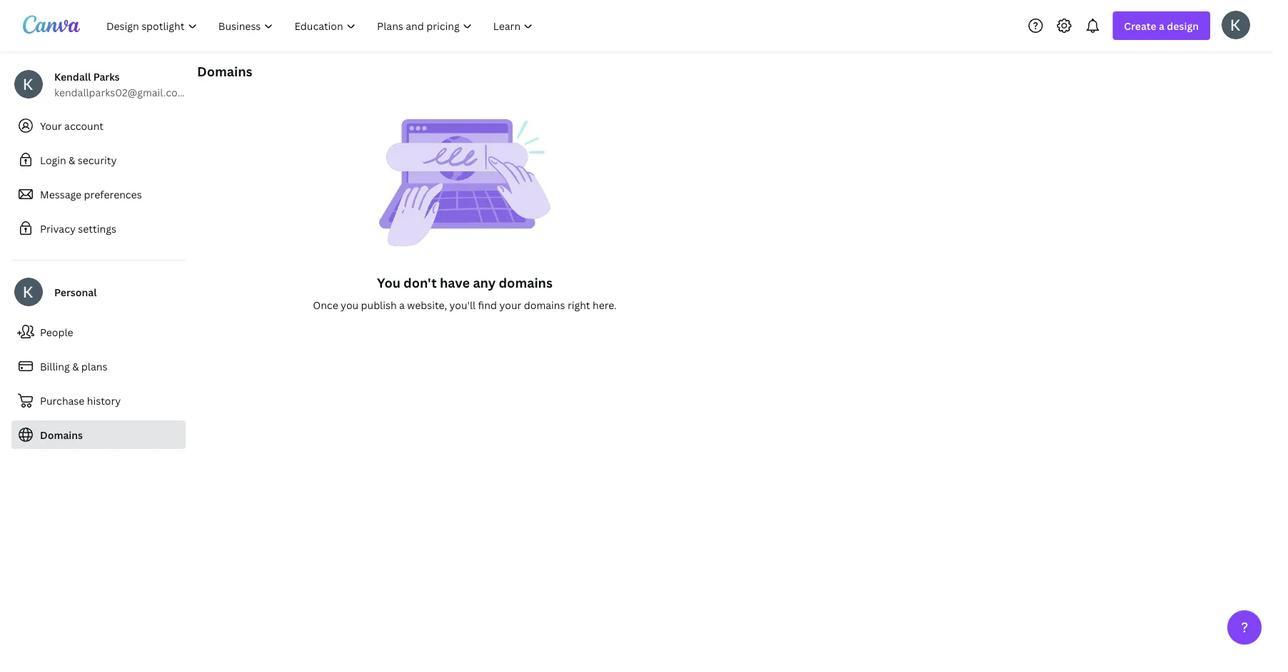 Task type: locate. For each thing, give the bounding box(es) containing it.
domains right the your
[[524, 298, 565, 312]]

people link
[[11, 318, 186, 346]]

a
[[1159, 19, 1165, 32], [399, 298, 405, 312]]

0 vertical spatial domains
[[197, 62, 252, 80]]

a left design at the top of the page
[[1159, 19, 1165, 32]]

kendallparks02@gmail.com
[[54, 85, 187, 99]]

find
[[478, 298, 497, 312]]

1 vertical spatial domains
[[524, 298, 565, 312]]

0 vertical spatial a
[[1159, 19, 1165, 32]]

1 vertical spatial a
[[399, 298, 405, 312]]

billing & plans
[[40, 360, 107, 373]]

& right login
[[69, 153, 75, 167]]

privacy settings link
[[11, 214, 186, 243]]

1 horizontal spatial domains
[[197, 62, 252, 80]]

a inside you don't have any domains once you publish a website, you'll find your domains right here.
[[399, 298, 405, 312]]

& for login
[[69, 153, 75, 167]]

0 horizontal spatial a
[[399, 298, 405, 312]]

website,
[[407, 298, 447, 312]]

your account link
[[11, 111, 186, 140]]

login
[[40, 153, 66, 167]]

privacy settings
[[40, 222, 116, 235]]

1 horizontal spatial a
[[1159, 19, 1165, 32]]

0 horizontal spatial domains
[[40, 428, 83, 442]]

login & security link
[[11, 146, 186, 174]]

your
[[40, 119, 62, 132]]

purchase history link
[[11, 386, 186, 415]]

purchase history
[[40, 394, 121, 407]]

create a design
[[1124, 19, 1199, 32]]

you
[[377, 274, 401, 291]]

have
[[440, 274, 470, 291]]

domains up the your
[[499, 274, 553, 291]]

top level navigation element
[[97, 11, 545, 40]]

1 vertical spatial &
[[72, 360, 79, 373]]

0 vertical spatial &
[[69, 153, 75, 167]]

domains
[[197, 62, 252, 80], [40, 428, 83, 442]]

& left plans
[[72, 360, 79, 373]]

0 vertical spatial domains
[[499, 274, 553, 291]]

a right publish
[[399, 298, 405, 312]]

security
[[78, 153, 117, 167]]

&
[[69, 153, 75, 167], [72, 360, 79, 373]]

create
[[1124, 19, 1157, 32]]

don't
[[404, 274, 437, 291]]

kendall parks image
[[1222, 11, 1251, 39]]

once
[[313, 298, 338, 312]]

domains
[[499, 274, 553, 291], [524, 298, 565, 312]]

1 vertical spatial domains
[[40, 428, 83, 442]]

create a design button
[[1113, 11, 1211, 40]]

right
[[568, 298, 590, 312]]

message
[[40, 187, 81, 201]]



Task type: vqa. For each thing, say whether or not it's contained in the screenshot.
Create
yes



Task type: describe. For each thing, give the bounding box(es) containing it.
people
[[40, 325, 73, 339]]

here.
[[593, 298, 617, 312]]

you don't have any domains once you publish a website, you'll find your domains right here.
[[313, 274, 617, 312]]

plans
[[81, 360, 107, 373]]

message preferences
[[40, 187, 142, 201]]

billing
[[40, 360, 70, 373]]

design
[[1167, 19, 1199, 32]]

kendall
[[54, 70, 91, 83]]

publish
[[361, 298, 397, 312]]

parks
[[93, 70, 120, 83]]

domains inside "link"
[[40, 428, 83, 442]]

domains link
[[11, 421, 186, 449]]

purchase
[[40, 394, 85, 407]]

& for billing
[[72, 360, 79, 373]]

login & security
[[40, 153, 117, 167]]

a inside create a design dropdown button
[[1159, 19, 1165, 32]]

account
[[64, 119, 104, 132]]

privacy
[[40, 222, 76, 235]]

preferences
[[84, 187, 142, 201]]

billing & plans link
[[11, 352, 186, 381]]

kendall parks kendallparks02@gmail.com
[[54, 70, 187, 99]]

any
[[473, 274, 496, 291]]

settings
[[78, 222, 116, 235]]

your account
[[40, 119, 104, 132]]

message preferences link
[[11, 180, 186, 209]]

your
[[500, 298, 522, 312]]

history
[[87, 394, 121, 407]]

personal
[[54, 285, 97, 299]]

you'll
[[450, 298, 476, 312]]

you
[[341, 298, 359, 312]]



